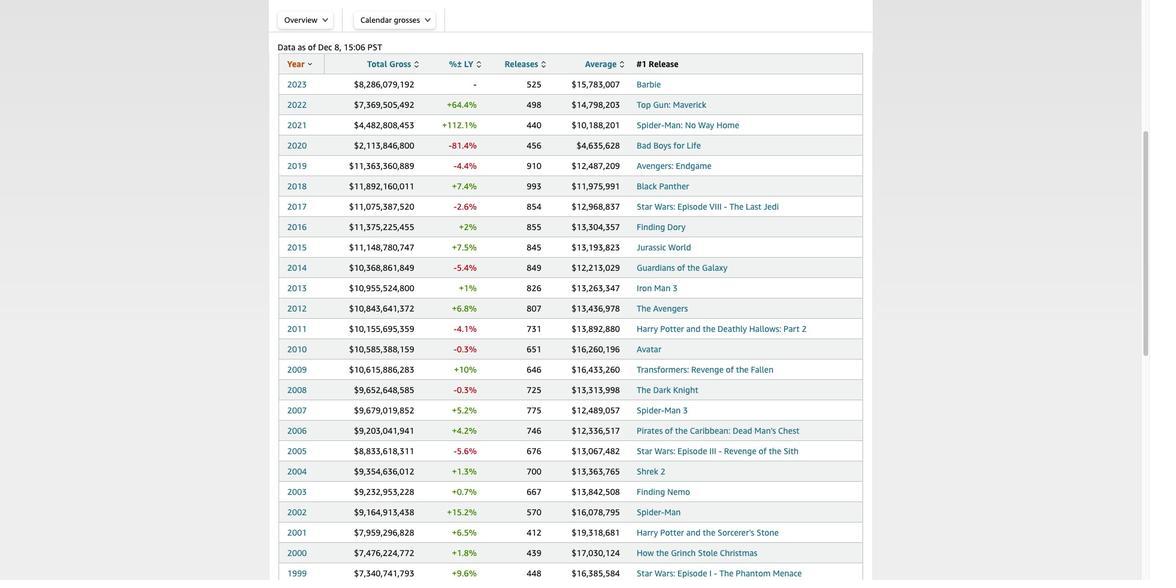 Task type: describe. For each thing, give the bounding box(es) containing it.
the right how on the bottom right
[[657, 548, 669, 558]]

+64.4%
[[447, 100, 477, 110]]

how the grinch stole christmas link
[[637, 548, 758, 558]]

man for iron man 3
[[655, 283, 671, 293]]

-0.3% for $10,585,388,159
[[454, 344, 477, 354]]

the left dark
[[637, 385, 651, 395]]

iron man 3 link
[[637, 283, 678, 293]]

%± ly link
[[449, 59, 481, 69]]

potter for harry potter and the deathly hallows: part 2
[[661, 324, 685, 334]]

+4.2%
[[452, 426, 477, 436]]

pirates of the caribbean: dead man's chest link
[[637, 426, 800, 436]]

-0.3% for $9,652,648,585
[[454, 385, 477, 395]]

1 vertical spatial 2
[[661, 466, 666, 477]]

+10%
[[454, 364, 477, 375]]

man for spider-man
[[665, 507, 681, 517]]

-4.4%
[[454, 161, 477, 171]]

2001 link
[[287, 528, 307, 538]]

2019
[[287, 161, 307, 171]]

2021 link
[[287, 120, 307, 130]]

2017 link
[[287, 201, 307, 212]]

- up +1.3% on the left of the page
[[454, 446, 457, 456]]

854
[[527, 201, 542, 212]]

5.4%
[[457, 263, 477, 273]]

pirates of the caribbean: dead man's chest
[[637, 426, 800, 436]]

of right the as
[[308, 42, 316, 52]]

$7,476,224,772
[[354, 548, 415, 558]]

826
[[527, 283, 542, 293]]

$16,433,260
[[572, 364, 620, 375]]

$11,892,160,011
[[349, 181, 415, 191]]

transformers:
[[637, 364, 690, 375]]

$9,652,648,585
[[354, 385, 415, 395]]

- down +7.5% at left
[[454, 263, 457, 273]]

2008 link
[[287, 385, 307, 395]]

2016
[[287, 222, 307, 232]]

2003
[[287, 487, 307, 497]]

2018 link
[[287, 181, 307, 191]]

2012 link
[[287, 303, 307, 314]]

dead
[[733, 426, 753, 436]]

star for star wars: episode viii - the last jedi
[[637, 201, 653, 212]]

harry potter and the sorcerer's stone link
[[637, 528, 779, 538]]

black
[[637, 181, 658, 191]]

$11,975,991
[[572, 181, 620, 191]]

$10,188,201
[[572, 120, 620, 130]]

episode for i
[[678, 568, 708, 578]]

807
[[527, 303, 542, 314]]

wars: for star wars: episode iii - revenge of the sith
[[655, 446, 676, 456]]

spider- for spider-man
[[637, 507, 665, 517]]

dory
[[668, 222, 686, 232]]

average link
[[586, 59, 625, 69]]

data as of dec 8, 15:06 pst
[[278, 42, 382, 52]]

440
[[527, 120, 542, 130]]

5.6%
[[457, 446, 477, 456]]

data
[[278, 42, 296, 52]]

of down world
[[678, 263, 686, 273]]

2021
[[287, 120, 307, 130]]

episode for viii
[[678, 201, 708, 212]]

man for spider-man 3
[[665, 405, 681, 415]]

finding nemo link
[[637, 487, 691, 497]]

570
[[527, 507, 542, 517]]

456
[[527, 140, 542, 150]]

man's
[[755, 426, 777, 436]]

15:06
[[344, 42, 366, 52]]

- down +6.8%
[[454, 324, 457, 334]]

+1.3%
[[452, 466, 477, 477]]

the left galaxy
[[688, 263, 700, 273]]

2011 link
[[287, 324, 307, 334]]

0 vertical spatial 2
[[802, 324, 807, 334]]

harry potter and the sorcerer's stone
[[637, 528, 779, 538]]

- down ly
[[474, 79, 477, 89]]

harry for harry potter and the deathly hallows: part 2
[[637, 324, 659, 334]]

0.3% for $10,585,388,159
[[457, 344, 477, 354]]

$11,075,387,520
[[349, 201, 415, 212]]

guardians
[[637, 263, 675, 273]]

releases
[[505, 59, 539, 69]]

$16,260,196
[[572, 344, 620, 354]]

2014 link
[[287, 263, 307, 273]]

$14,798,203
[[572, 100, 620, 110]]

finding dory
[[637, 222, 686, 232]]

+5.2%
[[452, 405, 477, 415]]

boys
[[654, 140, 672, 150]]

total
[[367, 59, 387, 69]]

651
[[527, 344, 542, 354]]

spider- for spider-man 3
[[637, 405, 665, 415]]

3 for iron man 3
[[673, 283, 678, 293]]

412
[[527, 528, 542, 538]]

of left fallen
[[726, 364, 734, 375]]

2022
[[287, 100, 307, 110]]

- up +5.2%
[[454, 385, 457, 395]]

dropdown image for overview
[[323, 17, 329, 22]]

%±
[[449, 59, 462, 69]]

2000
[[287, 548, 307, 558]]

$4,635,628
[[577, 140, 620, 150]]

$12,968,837
[[572, 201, 620, 212]]

finding for finding nemo
[[637, 487, 666, 497]]

2013
[[287, 283, 307, 293]]

2023
[[287, 79, 307, 89]]

- right iii on the right of page
[[719, 446, 722, 456]]

$13,892,880
[[572, 324, 620, 334]]

hallows:
[[750, 324, 782, 334]]

the left last
[[730, 201, 744, 212]]

the right i
[[720, 568, 734, 578]]

maverick
[[674, 100, 707, 110]]

jurassic
[[637, 242, 667, 252]]

the dark knight
[[637, 385, 699, 395]]

$7,340,741,793
[[354, 568, 415, 578]]

$12,487,209
[[572, 161, 620, 171]]

993
[[527, 181, 542, 191]]

2002
[[287, 507, 307, 517]]

$7,369,505,492
[[354, 100, 415, 110]]

the left fallen
[[737, 364, 749, 375]]

jedi
[[764, 201, 779, 212]]

- down -4.1%
[[454, 344, 457, 354]]

shrek 2 link
[[637, 466, 666, 477]]

menace
[[773, 568, 803, 578]]

avengers: endgame
[[637, 161, 712, 171]]

$17,030,124
[[572, 548, 620, 558]]

how the grinch stole christmas
[[637, 548, 758, 558]]

avatar link
[[637, 344, 662, 354]]

and for deathly
[[687, 324, 701, 334]]

1 vertical spatial revenge
[[725, 446, 757, 456]]

avengers
[[654, 303, 688, 314]]



Task type: locate. For each thing, give the bounding box(es) containing it.
1 vertical spatial man
[[665, 405, 681, 415]]

- down +112.1%
[[449, 140, 452, 150]]

0 vertical spatial revenge
[[692, 364, 724, 375]]

1 vertical spatial harry
[[637, 528, 659, 538]]

world
[[669, 242, 692, 252]]

jurassic world
[[637, 242, 692, 252]]

shrek
[[637, 466, 659, 477]]

2 right part
[[802, 324, 807, 334]]

$13,436,978
[[572, 303, 620, 314]]

of
[[308, 42, 316, 52], [678, 263, 686, 273], [726, 364, 734, 375], [665, 426, 673, 436], [759, 446, 767, 456]]

2 vertical spatial star
[[637, 568, 653, 578]]

2 vertical spatial wars:
[[655, 568, 676, 578]]

the left sith
[[769, 446, 782, 456]]

- right i
[[714, 568, 718, 578]]

dec
[[318, 42, 332, 52]]

panther
[[660, 181, 690, 191]]

the avengers link
[[637, 303, 688, 314]]

3 wars: from the top
[[655, 568, 676, 578]]

2 potter from the top
[[661, 528, 685, 538]]

dropdown image right grosses
[[425, 17, 431, 22]]

0 vertical spatial -0.3%
[[454, 344, 477, 354]]

2002 link
[[287, 507, 307, 517]]

2005 link
[[287, 446, 307, 456]]

$4,482,808,453
[[354, 120, 415, 130]]

$13,193,823
[[572, 242, 620, 252]]

-0.3% down -4.1%
[[454, 344, 477, 354]]

2 star from the top
[[637, 446, 653, 456]]

the down iron
[[637, 303, 651, 314]]

transformers: revenge of the fallen
[[637, 364, 774, 375]]

star for star wars: episode i - the phantom menace
[[637, 568, 653, 578]]

2 -0.3% from the top
[[454, 385, 477, 395]]

1 horizontal spatial 2
[[802, 324, 807, 334]]

2 vertical spatial episode
[[678, 568, 708, 578]]

1 vertical spatial episode
[[678, 446, 708, 456]]

1 horizontal spatial 3
[[684, 405, 688, 415]]

gross
[[390, 59, 411, 69]]

sorcerer's
[[718, 528, 755, 538]]

2 vertical spatial man
[[665, 507, 681, 517]]

725
[[527, 385, 542, 395]]

potter for harry potter and the sorcerer's stone
[[661, 528, 685, 538]]

the
[[730, 201, 744, 212], [637, 303, 651, 314], [637, 385, 651, 395], [720, 568, 734, 578]]

pirates
[[637, 426, 663, 436]]

1 vertical spatial 3
[[684, 405, 688, 415]]

2004
[[287, 466, 307, 477]]

dropdown image right "overview"
[[323, 17, 329, 22]]

2001
[[287, 528, 307, 538]]

2019 link
[[287, 161, 307, 171]]

1 dropdown image from the left
[[323, 17, 329, 22]]

2 episode from the top
[[678, 446, 708, 456]]

0 vertical spatial 0.3%
[[457, 344, 477, 354]]

and up how the grinch stole christmas
[[687, 528, 701, 538]]

overview
[[284, 15, 318, 25]]

episode left i
[[678, 568, 708, 578]]

- right "viii"
[[725, 201, 728, 212]]

episode left "viii"
[[678, 201, 708, 212]]

2005
[[287, 446, 307, 456]]

0.3% for $9,652,648,585
[[457, 385, 477, 395]]

star for star wars: episode iii - revenge of the sith
[[637, 446, 653, 456]]

bad
[[637, 140, 652, 150]]

avengers: endgame link
[[637, 161, 712, 171]]

revenge
[[692, 364, 724, 375], [725, 446, 757, 456]]

potter up grinch
[[661, 528, 685, 538]]

0 vertical spatial potter
[[661, 324, 685, 334]]

man down nemo
[[665, 507, 681, 517]]

1 vertical spatial wars:
[[655, 446, 676, 456]]

2020
[[287, 140, 307, 150]]

iii
[[710, 446, 717, 456]]

448
[[527, 568, 542, 578]]

- down "-81.4%"
[[454, 161, 457, 171]]

1 vertical spatial and
[[687, 528, 701, 538]]

year
[[287, 59, 305, 69], [287, 59, 305, 69]]

0 vertical spatial harry
[[637, 324, 659, 334]]

#1 release
[[637, 59, 679, 69]]

2 finding from the top
[[637, 487, 666, 497]]

1 horizontal spatial dropdown image
[[425, 17, 431, 22]]

1 vertical spatial spider-
[[637, 405, 665, 415]]

0 vertical spatial 3
[[673, 283, 678, 293]]

2007 link
[[287, 405, 307, 415]]

star up shrek
[[637, 446, 653, 456]]

wars: down black panther
[[655, 201, 676, 212]]

1 vertical spatial 0.3%
[[457, 385, 477, 395]]

finding for finding dory
[[637, 222, 666, 232]]

revenge up knight
[[692, 364, 724, 375]]

the left deathly
[[703, 324, 716, 334]]

top gun: maverick link
[[637, 100, 707, 110]]

1 0.3% from the top
[[457, 344, 477, 354]]

$10,955,524,800
[[349, 283, 415, 293]]

+6.8%
[[452, 303, 477, 314]]

black panther
[[637, 181, 690, 191]]

and down avengers
[[687, 324, 701, 334]]

calendar
[[361, 15, 392, 25]]

for
[[674, 140, 685, 150]]

iron man 3
[[637, 283, 678, 293]]

+2%
[[459, 222, 477, 232]]

2006 link
[[287, 426, 307, 436]]

$13,313,998
[[572, 385, 620, 395]]

0 vertical spatial man
[[655, 283, 671, 293]]

- down the +7.4%
[[454, 201, 457, 212]]

star down how on the bottom right
[[637, 568, 653, 578]]

1 vertical spatial potter
[[661, 528, 685, 538]]

1 -0.3% from the top
[[454, 344, 477, 354]]

2.6%
[[457, 201, 477, 212]]

2 right shrek
[[661, 466, 666, 477]]

galaxy
[[703, 263, 728, 273]]

$9,164,913,438
[[354, 507, 415, 517]]

spider- up pirates
[[637, 405, 665, 415]]

$9,203,041,941
[[354, 426, 415, 436]]

of down "man's"
[[759, 446, 767, 456]]

1 vertical spatial finding
[[637, 487, 666, 497]]

episode
[[678, 201, 708, 212], [678, 446, 708, 456], [678, 568, 708, 578]]

wars: for star wars: episode i - the phantom menace
[[655, 568, 676, 578]]

855
[[527, 222, 542, 232]]

1 and from the top
[[687, 324, 701, 334]]

star wars: episode iii - revenge of the sith
[[637, 446, 799, 456]]

man right iron
[[655, 283, 671, 293]]

4.1%
[[457, 324, 477, 334]]

guardians of the galaxy link
[[637, 263, 728, 273]]

525
[[527, 79, 542, 89]]

1 spider- from the top
[[637, 120, 665, 130]]

498
[[527, 100, 542, 110]]

%± ly
[[449, 59, 474, 69]]

finding nemo
[[637, 487, 691, 497]]

stone
[[757, 528, 779, 538]]

0 horizontal spatial dropdown image
[[323, 17, 329, 22]]

0 vertical spatial wars:
[[655, 201, 676, 212]]

2 harry from the top
[[637, 528, 659, 538]]

dropdown image for calendar grosses
[[425, 17, 431, 22]]

2 dropdown image from the left
[[425, 17, 431, 22]]

$19,318,681
[[572, 528, 620, 538]]

2 spider- from the top
[[637, 405, 665, 415]]

2 and from the top
[[687, 528, 701, 538]]

$10,615,886,283
[[349, 364, 415, 375]]

pst
[[368, 42, 382, 52]]

spider- up bad
[[637, 120, 665, 130]]

3 up avengers
[[673, 283, 678, 293]]

1 wars: from the top
[[655, 201, 676, 212]]

wars: for star wars: episode viii - the last jedi
[[655, 201, 676, 212]]

finding down shrek 2 link
[[637, 487, 666, 497]]

1 finding from the top
[[637, 222, 666, 232]]

2004 link
[[287, 466, 307, 477]]

avengers:
[[637, 161, 674, 171]]

viii
[[710, 201, 722, 212]]

$13,363,765
[[572, 466, 620, 477]]

3 star from the top
[[637, 568, 653, 578]]

dropdown image
[[323, 17, 329, 22], [425, 17, 431, 22]]

of right pirates
[[665, 426, 673, 436]]

0 vertical spatial episode
[[678, 201, 708, 212]]

harry for harry potter and the sorcerer's stone
[[637, 528, 659, 538]]

harry up avatar link
[[637, 324, 659, 334]]

3 down knight
[[684, 405, 688, 415]]

star down black
[[637, 201, 653, 212]]

1 potter from the top
[[661, 324, 685, 334]]

grinch
[[672, 548, 696, 558]]

3 for spider-man 3
[[684, 405, 688, 415]]

wars: down grinch
[[655, 568, 676, 578]]

1 vertical spatial star
[[637, 446, 653, 456]]

man down the dark knight link
[[665, 405, 681, 415]]

the down spider-man 3
[[676, 426, 688, 436]]

spider- down finding nemo link
[[637, 507, 665, 517]]

0 horizontal spatial 3
[[673, 283, 678, 293]]

2 0.3% from the top
[[457, 385, 477, 395]]

star wars: episode i - the phantom menace
[[637, 568, 803, 578]]

$10,585,388,159
[[349, 344, 415, 354]]

0.3% down "+10%"
[[457, 385, 477, 395]]

bad boys for life
[[637, 140, 701, 150]]

finding up jurassic
[[637, 222, 666, 232]]

$13,067,482
[[572, 446, 620, 456]]

wars: up shrek 2 link
[[655, 446, 676, 456]]

0 vertical spatial spider-
[[637, 120, 665, 130]]

release
[[649, 59, 679, 69]]

2014
[[287, 263, 307, 273]]

0 vertical spatial star
[[637, 201, 653, 212]]

revenge down dead
[[725, 446, 757, 456]]

the up stole
[[703, 528, 716, 538]]

1 vertical spatial -0.3%
[[454, 385, 477, 395]]

episode for iii
[[678, 446, 708, 456]]

harry up how on the bottom right
[[637, 528, 659, 538]]

potter down avengers
[[661, 324, 685, 334]]

2017
[[287, 201, 307, 212]]

2 vertical spatial spider-
[[637, 507, 665, 517]]

1999 link
[[287, 568, 307, 578]]

$12,336,517
[[572, 426, 620, 436]]

1 episode from the top
[[678, 201, 708, 212]]

0 horizontal spatial 2
[[661, 466, 666, 477]]

2016 link
[[287, 222, 307, 232]]

harry potter and the deathly hallows: part 2
[[637, 324, 807, 334]]

spider-man
[[637, 507, 681, 517]]

episode left iii on the right of page
[[678, 446, 708, 456]]

0.3% down 4.1%
[[457, 344, 477, 354]]

spider- for spider-man: no way home
[[637, 120, 665, 130]]

2015
[[287, 242, 307, 252]]

and for sorcerer's
[[687, 528, 701, 538]]

spider-man link
[[637, 507, 681, 517]]

phantom
[[736, 568, 771, 578]]

0 vertical spatial and
[[687, 324, 701, 334]]

1 harry from the top
[[637, 324, 659, 334]]

-0.3% down "+10%"
[[454, 385, 477, 395]]

2 wars: from the top
[[655, 446, 676, 456]]

0 vertical spatial finding
[[637, 222, 666, 232]]

2000 link
[[287, 548, 307, 558]]

3 spider- from the top
[[637, 507, 665, 517]]

3 episode from the top
[[678, 568, 708, 578]]

spider-man 3 link
[[637, 405, 688, 415]]

1 star from the top
[[637, 201, 653, 212]]

average
[[586, 59, 617, 69]]

total gross link
[[367, 59, 419, 69]]



Task type: vqa. For each thing, say whether or not it's contained in the screenshot.
Star Wars: Episode III - Revenge of the Sith
yes



